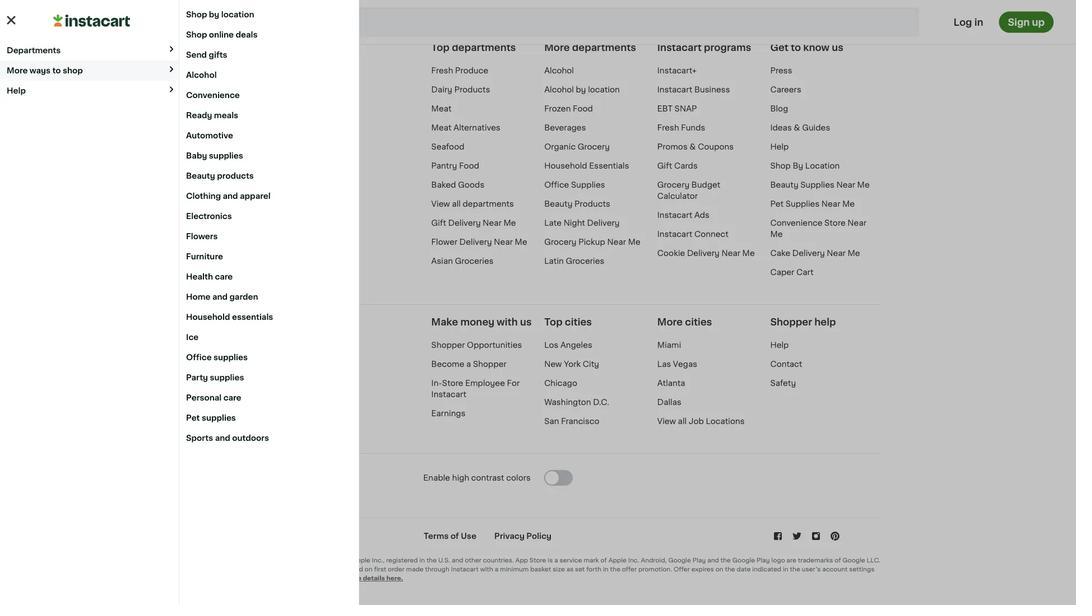 Task type: locate. For each thing, give the bounding box(es) containing it.
2 groceries from the left
[[566, 257, 605, 265]]

2 vertical spatial more
[[657, 317, 683, 327]]

supplies down "personal care"
[[202, 414, 236, 422]]

beauty up clothing
[[186, 172, 215, 180]]

alcohol
[[544, 67, 574, 74], [186, 71, 217, 79], [544, 86, 574, 93]]

1 instacart shopper app logo image from the top
[[195, 36, 214, 55]]

alternatives
[[454, 124, 501, 132]]

1 horizontal spatial become a shopper
[[431, 360, 507, 368]]

shop by location link
[[179, 4, 359, 25]]

more for more cities
[[657, 317, 683, 327]]

offer down inc.
[[622, 566, 637, 573]]

in down free
[[257, 575, 262, 581]]

miami
[[657, 341, 681, 349]]

more left ways
[[7, 66, 28, 74]]

0 vertical spatial terms
[[424, 532, 449, 540]]

0 horizontal spatial view
[[327, 575, 343, 581]]

1 vertical spatial become a shopper
[[431, 360, 507, 368]]

pet for pet supplies near me
[[770, 200, 784, 208]]

near inside convenience store near me
[[848, 219, 867, 227]]

with for deliveries
[[287, 43, 308, 52]]

household inside main menu dialog
[[186, 313, 230, 321]]

1 horizontal spatial gift
[[657, 162, 672, 170]]

become a shopper up ice link
[[217, 317, 310, 327]]

alcohol for alcohol by location
[[544, 86, 574, 93]]

food
[[573, 105, 593, 113], [459, 162, 479, 170]]

0 horizontal spatial groceries
[[455, 257, 494, 265]]

to left shop at the left of page
[[52, 66, 61, 74]]

with right deliveries
[[287, 43, 308, 52]]

francisco
[[561, 418, 600, 425]]

near down beauty supplies near me
[[822, 200, 841, 208]]

household for household essentials
[[544, 162, 587, 170]]

1 horizontal spatial more
[[544, 43, 570, 52]]

supplies inside "link"
[[202, 414, 236, 422]]

near down pet supplies near me
[[848, 219, 867, 227]]

me inside convenience store near me
[[770, 230, 783, 238]]

1 cities from the left
[[565, 317, 592, 327]]

me for flower delivery near me
[[515, 238, 527, 246]]

logo up the indicated
[[772, 557, 785, 564]]

groceries for top
[[455, 257, 494, 265]]

more up miami
[[657, 317, 683, 327]]

baby
[[186, 152, 207, 160]]

beauty down by
[[770, 181, 799, 189]]

promotion. down order):
[[292, 575, 326, 581]]

account
[[822, 566, 848, 573]]

2 instacart shopper app logo image from the top
[[195, 311, 214, 329]]

home and garden
[[186, 293, 258, 301]]

forth
[[587, 566, 602, 573]]

blog link
[[770, 105, 788, 113]]

fresh
[[431, 67, 453, 74], [657, 124, 679, 132]]

more up the alcohol by location link
[[544, 43, 570, 52]]

help down ideas
[[770, 143, 789, 151]]

near
[[837, 181, 855, 189], [822, 200, 841, 208], [483, 219, 502, 227], [848, 219, 867, 227], [494, 238, 513, 246], [607, 238, 626, 246], [722, 249, 741, 257], [827, 249, 846, 257]]

1 vertical spatial terms
[[217, 566, 236, 573]]

2 cities from the left
[[685, 317, 712, 327]]

all down the baked goods at the top left of page
[[452, 200, 461, 208]]

beauty for beauty supplies near me
[[770, 181, 799, 189]]

2 vertical spatial view
[[327, 575, 343, 581]]

programs
[[704, 43, 751, 52]]

0 horizontal spatial beauty
[[186, 172, 215, 180]]

store inside "apple and the apple logo are trademarks of apple inc., registered in the u.s. and other countries. app store is a service mark of apple inc. android, google play and the google play logo are trademarks of google llc. terms for free delivery (first order): offer valid on first order made through instacart with a minimum basket size as set forth in the offer promotion. offer expires on the date indicated in the user's account settings or displayed in the offer promotion."
[[530, 557, 546, 564]]

shop
[[186, 11, 207, 18], [186, 31, 207, 39], [770, 162, 791, 170]]

terms
[[424, 532, 449, 540], [217, 566, 236, 573]]

play up expires
[[693, 557, 706, 564]]

up
[[1032, 17, 1045, 27]]

pet inside "link"
[[186, 414, 200, 422]]

&
[[794, 124, 800, 132], [690, 143, 696, 151]]

beauty inside main menu dialog
[[186, 172, 215, 180]]

us up opportunities
[[520, 317, 532, 327]]

1 on from the left
[[365, 566, 373, 573]]

delivery for cookie delivery near me
[[687, 249, 720, 257]]

view for view all departments
[[431, 200, 450, 208]]

2 horizontal spatial with
[[497, 317, 518, 327]]

departments for more departments
[[572, 43, 636, 52]]

supplies for baby supplies
[[209, 152, 243, 160]]

1 horizontal spatial all
[[678, 418, 687, 425]]

0 vertical spatial meat
[[431, 105, 452, 113]]

facebook image
[[773, 531, 784, 542]]

0 vertical spatial us
[[832, 43, 844, 52]]

llc.
[[867, 557, 881, 564]]

and right 'home'
[[212, 293, 228, 301]]

instacart+ link
[[657, 67, 697, 74]]

grocery inside "grocery budget calculator"
[[657, 181, 690, 189]]

help down more ways to shop on the left top of page
[[7, 87, 26, 94]]

1 horizontal spatial cities
[[685, 317, 712, 327]]

1 vertical spatial grocery
[[657, 181, 690, 189]]

meat down meat link
[[431, 124, 452, 132]]

near for gift delivery near me
[[483, 219, 502, 227]]

1 horizontal spatial household
[[544, 162, 587, 170]]

instacart shopper app logo image for get
[[195, 36, 214, 55]]

get
[[217, 43, 235, 52], [770, 43, 789, 52]]

2 help link from the top
[[770, 341, 789, 349]]

0 horizontal spatial more
[[7, 66, 28, 74]]

make money with us
[[431, 317, 532, 327]]

0 horizontal spatial are
[[296, 557, 306, 564]]

flower delivery near me link
[[431, 238, 527, 246]]

1 horizontal spatial are
[[787, 557, 797, 564]]

shop up shop online deals
[[186, 11, 207, 18]]

offer up more
[[331, 566, 347, 573]]

convenience up ready meals
[[186, 91, 240, 99]]

0 horizontal spatial terms
[[217, 566, 236, 573]]

1 horizontal spatial by
[[576, 86, 586, 93]]

near up the flower delivery near me link
[[483, 219, 502, 227]]

1 vertical spatial us
[[520, 317, 532, 327]]

shopper
[[268, 317, 310, 327], [770, 317, 812, 327], [431, 341, 465, 349], [473, 360, 507, 368]]

careers link
[[770, 86, 802, 93]]

1 groceries from the left
[[455, 257, 494, 265]]

terms up u.s.
[[424, 532, 449, 540]]

store inside convenience store near me
[[825, 219, 846, 227]]

ice link
[[179, 327, 359, 348]]

products for beauty products
[[575, 200, 610, 208]]

1 horizontal spatial &
[[794, 124, 800, 132]]

delivery down gift delivery near me
[[460, 238, 492, 246]]

alcohol for the right alcohol link
[[544, 67, 574, 74]]

view left more
[[327, 575, 343, 581]]

top for top departments
[[431, 43, 450, 52]]

0 horizontal spatial household
[[186, 313, 230, 321]]

near for convenience store near me
[[848, 219, 867, 227]]

0 horizontal spatial fresh
[[431, 67, 453, 74]]

cities up angeles
[[565, 317, 592, 327]]

0 horizontal spatial office
[[186, 354, 212, 362]]

night
[[564, 219, 585, 227]]

by inside shop by location link
[[209, 11, 219, 18]]

grocery up household essentials link
[[578, 143, 610, 151]]

caper
[[770, 268, 795, 276]]

3 google from the left
[[843, 557, 865, 564]]

0 vertical spatial location
[[221, 11, 254, 18]]

office supplies link
[[179, 348, 359, 368]]

0 horizontal spatial pet
[[186, 414, 200, 422]]

all left job
[[678, 418, 687, 425]]

near down location
[[837, 181, 855, 189]]

with down countries.
[[480, 566, 493, 573]]

shop up send
[[186, 31, 207, 39]]

trademarks up order):
[[308, 557, 343, 564]]

budget
[[692, 181, 721, 189]]

0 vertical spatial gift
[[657, 162, 672, 170]]

pinterest image
[[830, 531, 841, 542]]

0 vertical spatial help
[[7, 87, 26, 94]]

more inside more ways to shop dropdown button
[[7, 66, 28, 74]]

contrast
[[471, 474, 504, 482]]

basket
[[530, 566, 551, 573]]

me for convenience store near me
[[770, 230, 783, 238]]

all
[[452, 200, 461, 208], [678, 418, 687, 425]]

0 vertical spatial &
[[794, 124, 800, 132]]

2 logo from the left
[[772, 557, 785, 564]]

2 vertical spatial with
[[480, 566, 493, 573]]

1 vertical spatial to
[[52, 66, 61, 74]]

fresh funds
[[657, 124, 705, 132]]

1 vertical spatial with
[[497, 317, 518, 327]]

household essentials
[[186, 313, 273, 321]]

0 vertical spatial fresh
[[431, 67, 453, 74]]

0 horizontal spatial offer
[[331, 566, 347, 573]]

delivery down the view all departments link
[[448, 219, 481, 227]]

supplies up beauty products
[[209, 152, 243, 160]]

0 horizontal spatial top
[[431, 43, 450, 52]]

top cities
[[544, 317, 592, 327]]

privacy policy
[[494, 532, 552, 540]]

household down 'home'
[[186, 313, 230, 321]]

sports and outdoors link
[[179, 428, 359, 448]]

supplies up pet supplies near me
[[801, 181, 835, 189]]

1 horizontal spatial view
[[431, 200, 450, 208]]

convenience inside convenience store near me
[[770, 219, 823, 227]]

me for grocery pickup near me
[[628, 238, 641, 246]]

food for pantry food
[[459, 162, 479, 170]]

ideas
[[770, 124, 792, 132]]

cookie delivery near me link
[[657, 249, 755, 257]]

2 google from the left
[[733, 557, 755, 564]]

0 vertical spatial all
[[452, 200, 461, 208]]

are down twitter image
[[787, 557, 797, 564]]

1 vertical spatial pet
[[186, 414, 200, 422]]

main menu dialog
[[0, 0, 1076, 605]]

convenience down pet supplies near me
[[770, 219, 823, 227]]

health
[[186, 273, 213, 281]]

0 horizontal spatial gift
[[431, 219, 446, 227]]

0 vertical spatial care
[[215, 273, 233, 281]]

0 vertical spatial convenience
[[186, 91, 240, 99]]

in up made
[[420, 557, 425, 564]]

fresh up dairy
[[431, 67, 453, 74]]

0 vertical spatial shop
[[186, 11, 207, 18]]

on right expires
[[716, 566, 724, 573]]

0 vertical spatial instacart shopper app logo image
[[195, 36, 214, 55]]

pantry food
[[431, 162, 479, 170]]

0 vertical spatial office
[[544, 181, 569, 189]]

0 vertical spatial view
[[431, 200, 450, 208]]

countries.
[[483, 557, 514, 564]]

dairy
[[431, 86, 452, 93]]

promos & coupons
[[657, 143, 734, 151]]

close main menu image
[[4, 13, 18, 27]]

grocery budget calculator
[[657, 181, 721, 200]]

and down products
[[223, 192, 238, 200]]

location inside main menu dialog
[[221, 11, 254, 18]]

0 horizontal spatial offer
[[276, 575, 290, 581]]

2 vertical spatial shop
[[770, 162, 791, 170]]

grocery up calculator
[[657, 181, 690, 189]]

pet supplies near me
[[770, 200, 855, 208]]

help link up "contact" link
[[770, 341, 789, 349]]

las vegas
[[657, 360, 697, 368]]

0 vertical spatial to
[[791, 43, 801, 52]]

logo up (first
[[281, 557, 295, 564]]

0 horizontal spatial us
[[520, 317, 532, 327]]

trademarks
[[308, 557, 343, 564], [798, 557, 833, 564]]

shop by location link
[[770, 162, 840, 170]]

0 vertical spatial store
[[825, 219, 846, 227]]

of up account
[[835, 557, 841, 564]]

food for frozen food
[[573, 105, 593, 113]]

0 horizontal spatial become
[[217, 317, 258, 327]]

in right log
[[975, 17, 984, 27]]

0 horizontal spatial &
[[690, 143, 696, 151]]

1 vertical spatial shop
[[186, 31, 207, 39]]

food up goods
[[459, 162, 479, 170]]

1 meat from the top
[[431, 105, 452, 113]]

automotive link
[[179, 126, 359, 146]]

1 horizontal spatial become
[[431, 360, 464, 368]]

1 vertical spatial all
[[678, 418, 687, 425]]

delivery for flower delivery near me
[[460, 238, 492, 246]]

1 vertical spatial food
[[459, 162, 479, 170]]

0 vertical spatial with
[[287, 43, 308, 52]]

products down produce
[[454, 86, 490, 93]]

care down party supplies at the left of the page
[[223, 394, 241, 402]]

dairy products link
[[431, 86, 490, 93]]

meat alternatives
[[431, 124, 501, 132]]

and right sports
[[215, 434, 230, 442]]

get for get deliveries with instacart
[[217, 43, 235, 52]]

1 horizontal spatial office
[[544, 181, 569, 189]]

office inside main menu dialog
[[186, 354, 212, 362]]

0 vertical spatial by
[[209, 11, 219, 18]]

the
[[250, 557, 260, 564], [427, 557, 437, 564], [721, 557, 731, 564], [610, 566, 620, 573], [725, 566, 735, 573], [790, 566, 800, 573], [264, 575, 274, 581]]

promotion. down android,
[[638, 566, 672, 573]]

1 vertical spatial convenience
[[770, 219, 823, 227]]

groceries down the flower delivery near me link
[[455, 257, 494, 265]]

meat down dairy
[[431, 105, 452, 113]]

products for dairy products
[[454, 86, 490, 93]]

by up the "frozen food" "link"
[[576, 86, 586, 93]]

0 horizontal spatial all
[[452, 200, 461, 208]]

become up 'in-'
[[431, 360, 464, 368]]

cities up vegas
[[685, 317, 712, 327]]

0 horizontal spatial play
[[693, 557, 706, 564]]

employee
[[465, 379, 505, 387]]

earnings link
[[431, 410, 466, 418]]

valid
[[349, 566, 363, 573]]

pet down beauty supplies near me
[[770, 200, 784, 208]]

with up opportunities
[[497, 317, 518, 327]]

pet for pet supplies
[[186, 414, 200, 422]]

0 vertical spatial top
[[431, 43, 450, 52]]

by up online
[[209, 11, 219, 18]]

pet
[[770, 200, 784, 208], [186, 414, 200, 422]]

near down gift delivery near me
[[494, 238, 513, 246]]

san francisco
[[544, 418, 600, 425]]

shopper left help
[[770, 317, 812, 327]]

location for alcohol by location
[[588, 86, 620, 93]]

2 meat from the top
[[431, 124, 452, 132]]

snap
[[675, 105, 697, 113]]

personal care link
[[179, 388, 359, 408]]

contact link
[[770, 360, 802, 368]]

atlanta
[[657, 379, 685, 387]]

beauty for beauty products
[[186, 172, 215, 180]]

alcohol left ios app store logo
[[186, 71, 217, 79]]

office up party
[[186, 354, 212, 362]]

grocery for grocery budget calculator
[[657, 181, 690, 189]]

& right ideas
[[794, 124, 800, 132]]

for
[[237, 566, 246, 573]]

0 horizontal spatial products
[[454, 86, 490, 93]]

1 offer from the left
[[331, 566, 347, 573]]

2 trademarks from the left
[[798, 557, 833, 564]]

supplies for to
[[801, 181, 835, 189]]

1 vertical spatial meat
[[431, 124, 452, 132]]

gift up flower in the left top of the page
[[431, 219, 446, 227]]

2 get from the left
[[770, 43, 789, 52]]

care for personal care
[[223, 394, 241, 402]]

by
[[209, 11, 219, 18], [576, 86, 586, 93]]

supplies up party supplies at the left of the page
[[214, 354, 248, 362]]

1 horizontal spatial store
[[530, 557, 546, 564]]

near down the connect
[[722, 249, 741, 257]]

2 vertical spatial beauty
[[544, 200, 573, 208]]

instacart home image
[[40, 14, 124, 28]]

supplies down household essentials link
[[571, 181, 605, 189]]

0 vertical spatial products
[[454, 86, 490, 93]]

care
[[215, 273, 233, 281], [223, 394, 241, 402]]

us for make money with us
[[520, 317, 532, 327]]

delivery up 'cart'
[[793, 249, 825, 257]]

gift
[[657, 162, 672, 170], [431, 219, 446, 227]]

a down countries.
[[495, 566, 498, 573]]

furniture
[[186, 253, 223, 261]]

2 horizontal spatial store
[[825, 219, 846, 227]]

help up "contact" link
[[770, 341, 789, 349]]

terms inside "apple and the apple logo are trademarks of apple inc., registered in the u.s. and other countries. app store is a service mark of apple inc. android, google play and the google play logo are trademarks of google llc. terms for free delivery (first order): offer valid on first order made through instacart with a minimum basket size as set forth in the offer promotion. offer expires on the date indicated in the user's account settings or displayed in the offer promotion."
[[217, 566, 236, 573]]

york
[[564, 360, 581, 368]]

twitter image
[[792, 531, 803, 542]]

top up los
[[544, 317, 563, 327]]

departments up gift delivery near me
[[463, 200, 514, 208]]

and for clothing
[[223, 192, 238, 200]]

1 horizontal spatial google
[[733, 557, 755, 564]]

groceries for more
[[566, 257, 605, 265]]

supplies down office supplies
[[210, 374, 244, 382]]

1 horizontal spatial beauty
[[544, 200, 573, 208]]

promos & coupons link
[[657, 143, 734, 151]]

departments for top departments
[[452, 43, 516, 52]]

0 horizontal spatial with
[[287, 43, 308, 52]]

los
[[544, 341, 559, 349]]

a right "is"
[[555, 557, 558, 564]]

ready
[[186, 112, 212, 119]]

sports and outdoors
[[186, 434, 269, 442]]

shop for shop by location
[[770, 162, 791, 170]]

store inside in-store employee for instacart
[[442, 379, 463, 387]]

sign up button
[[999, 11, 1054, 33]]

in
[[975, 17, 984, 27], [420, 557, 425, 564], [603, 566, 609, 573], [783, 566, 789, 573], [257, 575, 262, 581]]

0 vertical spatial food
[[573, 105, 593, 113]]

alcohol up frozen
[[544, 86, 574, 93]]

0 vertical spatial offer
[[622, 566, 637, 573]]

location up frozen food
[[588, 86, 620, 93]]

& for promos
[[690, 143, 696, 151]]

0 horizontal spatial food
[[459, 162, 479, 170]]

0 horizontal spatial promotion.
[[292, 575, 326, 581]]

groceries down pickup
[[566, 257, 605, 265]]

1 get from the left
[[217, 43, 235, 52]]

send gifts link
[[179, 45, 359, 65]]

convenience inside main menu dialog
[[186, 91, 240, 99]]

google up date on the right bottom of page
[[733, 557, 755, 564]]

store up basket
[[530, 557, 546, 564]]

4 apple from the left
[[609, 557, 627, 564]]

2 horizontal spatial grocery
[[657, 181, 690, 189]]

2 offer from the left
[[674, 566, 690, 573]]

top up fresh produce link
[[431, 43, 450, 52]]

electronics
[[186, 212, 232, 220]]

1 horizontal spatial food
[[573, 105, 593, 113]]

view for view more details here.
[[327, 575, 343, 581]]

with
[[287, 43, 308, 52], [497, 317, 518, 327], [480, 566, 493, 573]]

1 vertical spatial top
[[544, 317, 563, 327]]

0 horizontal spatial store
[[442, 379, 463, 387]]

instacart shopper app logo image
[[195, 36, 214, 55], [195, 311, 214, 329]]

0 horizontal spatial logo
[[281, 557, 295, 564]]

cart
[[797, 268, 814, 276]]

near for beauty supplies near me
[[837, 181, 855, 189]]

1 vertical spatial office
[[186, 354, 212, 362]]

help link down ideas
[[770, 143, 789, 151]]

1 horizontal spatial with
[[480, 566, 493, 573]]

late night delivery
[[544, 219, 620, 227]]

become a shopper link
[[431, 360, 507, 368]]

0 vertical spatial become a shopper
[[217, 317, 310, 327]]

party
[[186, 374, 208, 382]]

departments
[[7, 46, 61, 54]]

1 horizontal spatial to
[[791, 43, 801, 52]]

0 horizontal spatial on
[[365, 566, 373, 573]]

supplies
[[209, 152, 243, 160], [214, 354, 248, 362], [210, 374, 244, 382], [202, 414, 236, 422]]

become down garden on the left
[[217, 317, 258, 327]]

safety link
[[770, 379, 796, 387]]

baked
[[431, 181, 456, 189]]

1 vertical spatial &
[[690, 143, 696, 151]]

1 vertical spatial offer
[[276, 575, 290, 581]]

0 horizontal spatial become a shopper
[[217, 317, 310, 327]]

all for job
[[678, 418, 687, 425]]

play up the indicated
[[757, 557, 770, 564]]

trademarks up user's
[[798, 557, 833, 564]]



Task type: vqa. For each thing, say whether or not it's contained in the screenshot.
top to
yes



Task type: describe. For each thing, give the bounding box(es) containing it.
view for view all job locations
[[657, 418, 676, 425]]

all for departments
[[452, 200, 461, 208]]

near for flower delivery near me
[[494, 238, 513, 246]]

me for beauty supplies near me
[[857, 181, 870, 189]]

cities for more cities
[[685, 317, 712, 327]]

d.c.
[[593, 398, 609, 406]]

shop for shop online deals
[[186, 31, 207, 39]]

delivery inside "apple and the apple logo are trademarks of apple inc., registered in the u.s. and other countries. app store is a service mark of apple inc. android, google play and the google play logo are trademarks of google llc. terms for free delivery (first order): offer valid on first order made through instacart with a minimum basket size as set forth in the offer promotion. offer expires on the date indicated in the user's account settings or displayed in the offer promotion."
[[263, 566, 288, 573]]

1 horizontal spatial grocery
[[578, 143, 610, 151]]

home
[[186, 293, 211, 301]]

chicago
[[544, 379, 577, 387]]

me for gift delivery near me
[[504, 219, 516, 227]]

care for health care
[[215, 273, 233, 281]]

1 trademarks from the left
[[308, 557, 343, 564]]

privacy
[[494, 532, 525, 540]]

2 are from the left
[[787, 557, 797, 564]]

app
[[516, 557, 528, 564]]

convenience for convenience
[[186, 91, 240, 99]]

delivery for cake delivery near me
[[793, 249, 825, 257]]

ads
[[695, 211, 710, 219]]

shop online deals
[[186, 31, 258, 39]]

and for home
[[212, 293, 228, 301]]

me for cookie delivery near me
[[743, 249, 755, 257]]

instacart shopper app logo image for become
[[195, 311, 214, 329]]

more ways to shop
[[7, 66, 83, 74]]

use
[[461, 532, 477, 540]]

supplies for departments
[[571, 181, 605, 189]]

get for get to know us
[[770, 43, 789, 52]]

2 vertical spatial help
[[770, 341, 789, 349]]

household for household essentials
[[186, 313, 230, 321]]

beauty supplies near me
[[770, 181, 870, 189]]

organic
[[544, 143, 576, 151]]

supplies down beauty supplies near me
[[786, 200, 820, 208]]

instacart ads
[[657, 211, 710, 219]]

2 play from the left
[[757, 557, 770, 564]]

and for sports
[[215, 434, 230, 442]]

enable high contrast colors
[[423, 474, 531, 482]]

supplies for office supplies
[[214, 354, 248, 362]]

shopper down make
[[431, 341, 465, 349]]

inc.,
[[372, 557, 385, 564]]

(first
[[290, 566, 306, 573]]

0 vertical spatial become
[[217, 317, 258, 327]]

by for alcohol
[[576, 86, 586, 93]]

instacart connect
[[657, 230, 729, 238]]

pet supplies link
[[179, 408, 359, 428]]

personal
[[186, 394, 222, 402]]

health care
[[186, 273, 233, 281]]

get deliveries with instacart
[[217, 43, 355, 52]]

1 vertical spatial become
[[431, 360, 464, 368]]

asian
[[431, 257, 453, 265]]

beauty for beauty products
[[544, 200, 573, 208]]

details
[[363, 575, 385, 581]]

supplies for party supplies
[[210, 374, 244, 382]]

top for top cities
[[544, 317, 563, 327]]

new york city
[[544, 360, 599, 368]]

meat for meat link
[[431, 105, 452, 113]]

help inside dropdown button
[[7, 87, 26, 94]]

pantry food link
[[431, 162, 479, 170]]

displayed
[[225, 575, 255, 581]]

in-store employee for instacart link
[[431, 379, 520, 398]]

location for shop by location
[[221, 11, 254, 18]]

me for pet supplies near me
[[843, 200, 855, 208]]

instacart inside "apple and the apple logo are trademarks of apple inc., registered in the u.s. and other countries. app store is a service mark of apple inc. android, google play and the google play logo are trademarks of google llc. terms for free delivery (first order): offer valid on first order made through instacart with a minimum basket size as set forth in the offer promotion. offer expires on the date indicated in the user's account settings or displayed in the offer promotion."
[[451, 566, 479, 573]]

near for cookie delivery near me
[[722, 249, 741, 257]]

and for apple
[[237, 557, 248, 564]]

through
[[425, 566, 450, 573]]

here.
[[387, 575, 403, 581]]

gift for gift cards
[[657, 162, 672, 170]]

supplies for pet supplies
[[202, 414, 236, 422]]

with for money
[[497, 317, 518, 327]]

us for get to know us
[[832, 43, 844, 52]]

1 play from the left
[[693, 557, 706, 564]]

free
[[248, 566, 261, 573]]

dairy products
[[431, 86, 490, 93]]

1 logo from the left
[[281, 557, 295, 564]]

more ways to shop button
[[0, 60, 179, 80]]

1 vertical spatial promotion.
[[292, 575, 326, 581]]

and right u.s.
[[452, 557, 463, 564]]

office for office supplies
[[186, 354, 212, 362]]

more for more departments
[[544, 43, 570, 52]]

ready meals
[[186, 112, 238, 119]]

inc.
[[628, 557, 639, 564]]

instacart inside in-store employee for instacart
[[431, 391, 467, 398]]

coupons
[[698, 143, 734, 151]]

products
[[217, 172, 254, 180]]

careers
[[770, 86, 802, 93]]

1 apple from the left
[[217, 557, 235, 564]]

blog
[[770, 105, 788, 113]]

promos
[[657, 143, 688, 151]]

instacart programs
[[657, 43, 751, 52]]

of right mark on the bottom of the page
[[601, 557, 607, 564]]

0 horizontal spatial alcohol link
[[179, 65, 359, 85]]

fresh for fresh funds
[[657, 124, 679, 132]]

view all departments
[[431, 200, 514, 208]]

sign
[[1008, 17, 1030, 27]]

gift for gift delivery near me
[[431, 219, 446, 227]]

household essentials
[[544, 162, 629, 170]]

shopper up ice link
[[268, 317, 310, 327]]

more departments
[[544, 43, 636, 52]]

latin groceries link
[[544, 257, 605, 265]]

shopper up employee
[[473, 360, 507, 368]]

1 horizontal spatial terms
[[424, 532, 449, 540]]

clothing
[[186, 192, 221, 200]]

store for in-
[[442, 379, 463, 387]]

with inside "apple and the apple logo are trademarks of apple inc., registered in the u.s. and other countries. app store is a service mark of apple inc. android, google play and the google play logo are trademarks of google llc. terms for free delivery (first order): offer valid on first order made through instacart with a minimum basket size as set forth in the offer promotion. offer expires on the date indicated in the user's account settings or displayed in the offer promotion."
[[480, 566, 493, 573]]

0 vertical spatial promotion.
[[638, 566, 672, 573]]

me for cake delivery near me
[[848, 249, 860, 257]]

locations
[[706, 418, 745, 425]]

1 google from the left
[[668, 557, 691, 564]]

1 horizontal spatial alcohol link
[[544, 67, 574, 74]]

location
[[805, 162, 840, 170]]

office supplies
[[544, 181, 605, 189]]

1 help link from the top
[[770, 143, 789, 151]]

date
[[737, 566, 751, 573]]

instacart business link
[[657, 86, 730, 93]]

ios app store logo image
[[217, 66, 225, 75]]

2 on from the left
[[716, 566, 724, 573]]

office supplies link
[[544, 181, 605, 189]]

2 apple from the left
[[262, 557, 280, 564]]

fresh for fresh produce
[[431, 67, 453, 74]]

fresh funds link
[[657, 124, 705, 132]]

produce
[[455, 67, 488, 74]]

log in
[[954, 17, 984, 27]]

more for more ways to shop
[[7, 66, 28, 74]]

delivery up grocery pickup near me
[[587, 219, 620, 227]]

instacart ads link
[[657, 211, 710, 219]]

a down shopper opportunities link
[[466, 360, 471, 368]]

near for pet supplies near me
[[822, 200, 841, 208]]

beauty products
[[186, 172, 254, 180]]

money
[[460, 317, 495, 327]]

health care link
[[179, 267, 359, 287]]

essentials
[[232, 313, 273, 321]]

send
[[186, 51, 207, 59]]

shop for shop by location
[[186, 11, 207, 18]]

of up valid on the left of the page
[[344, 557, 351, 564]]

1 are from the left
[[296, 557, 306, 564]]

or
[[217, 575, 223, 581]]

washington d.c. link
[[544, 398, 609, 406]]

in right the indicated
[[783, 566, 789, 573]]

instacart logo image
[[53, 15, 130, 27]]

and up expires
[[708, 557, 719, 564]]

a up ice link
[[260, 317, 266, 327]]

city
[[583, 360, 599, 368]]

for
[[507, 379, 520, 387]]

in inside button
[[975, 17, 984, 27]]

indicated
[[753, 566, 782, 573]]

clothing and apparel link
[[179, 186, 359, 206]]

delivery for gift delivery near me
[[448, 219, 481, 227]]

instagram image
[[811, 531, 822, 542]]

frozen
[[544, 105, 571, 113]]

cookie
[[657, 249, 685, 257]]

meat for meat alternatives
[[431, 124, 452, 132]]

san
[[544, 418, 559, 425]]

& for ideas
[[794, 124, 800, 132]]

near for grocery pickup near me
[[607, 238, 626, 246]]

to inside more ways to shop dropdown button
[[52, 66, 61, 74]]

grocery for grocery pickup near me
[[544, 238, 577, 246]]

convenience for convenience store near me
[[770, 219, 823, 227]]

seafood link
[[431, 143, 464, 151]]

office for office supplies
[[544, 181, 569, 189]]

settings
[[849, 566, 875, 573]]

fresh produce link
[[431, 67, 488, 74]]

party supplies link
[[179, 368, 359, 388]]

3 apple from the left
[[352, 557, 370, 564]]

gift delivery near me link
[[431, 219, 516, 227]]

by for shop
[[209, 11, 219, 18]]

alcohol inside main menu dialog
[[186, 71, 217, 79]]

near for cake delivery near me
[[827, 249, 846, 257]]

shop online deals link
[[179, 25, 359, 45]]

office supplies
[[186, 354, 248, 362]]

flower
[[431, 238, 458, 246]]

store for convenience
[[825, 219, 846, 227]]

grocery pickup near me link
[[544, 238, 641, 246]]

by
[[793, 162, 803, 170]]

guides
[[802, 124, 830, 132]]

caper cart link
[[770, 268, 814, 276]]

1 vertical spatial help
[[770, 143, 789, 151]]

ice
[[186, 334, 199, 341]]

deliveries
[[237, 43, 285, 52]]

1 horizontal spatial offer
[[622, 566, 637, 573]]

of left use
[[451, 532, 459, 540]]

cities for top cities
[[565, 317, 592, 327]]

in right forth
[[603, 566, 609, 573]]



